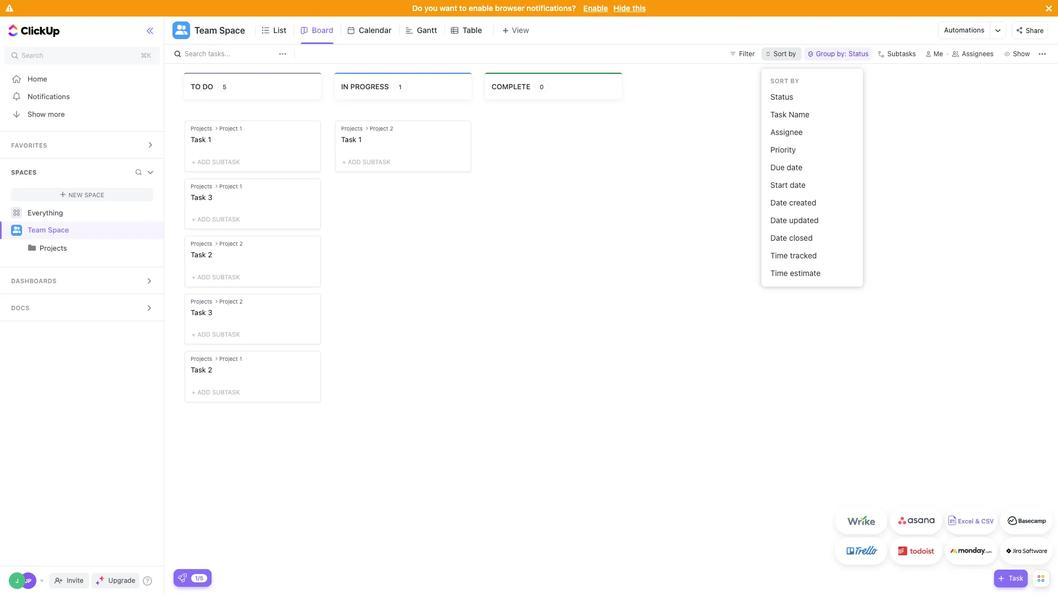 Task type: describe. For each thing, give the bounding box(es) containing it.
add down ‎task 1
[[197, 158, 211, 165]]

invite
[[67, 577, 84, 585]]

gantt link
[[417, 17, 442, 44]]

by
[[789, 50, 797, 58]]

team space for team space button
[[195, 25, 245, 35]]

team for team space button
[[195, 25, 217, 35]]

me button
[[922, 47, 948, 61]]

‎task 1
[[191, 135, 211, 144]]

user group image
[[12, 227, 21, 233]]

&
[[976, 518, 980, 525]]

closed
[[790, 233, 813, 243]]

home
[[28, 74, 47, 83]]

1 vertical spatial space
[[84, 191, 104, 198]]

date closed
[[771, 233, 813, 243]]

+ add subtask down ‎task 1
[[192, 158, 240, 165]]

search for search tasks...
[[185, 50, 206, 58]]

5
[[223, 83, 227, 90]]

task 1
[[341, 135, 362, 144]]

time for time tracked
[[771, 251, 788, 260]]

sort by
[[771, 77, 800, 84]]

time estimate
[[771, 269, 821, 278]]

1 vertical spatial to
[[191, 82, 201, 91]]

start
[[771, 180, 788, 190]]

automations
[[945, 26, 985, 34]]

projects up ‎task 2
[[191, 356, 212, 362]]

new
[[68, 191, 83, 198]]

team space link
[[28, 222, 155, 239]]

date created button
[[766, 194, 859, 212]]

estimate
[[790, 269, 821, 278]]

task 3 for project 2
[[191, 308, 212, 317]]

+ add subtask down ‎task 2
[[192, 389, 240, 396]]

do you want to enable browser notifications? enable hide this
[[412, 3, 646, 13]]

notifications
[[28, 92, 70, 101]]

enable
[[469, 3, 493, 13]]

calendar link
[[359, 17, 396, 44]]

2 for 1
[[390, 125, 394, 132]]

2 for 2
[[240, 241, 243, 247]]

updated
[[790, 216, 819, 225]]

csv
[[982, 518, 995, 525]]

1 horizontal spatial to
[[460, 3, 467, 13]]

+ add subtask down task 2
[[192, 273, 240, 281]]

add down task 1
[[348, 158, 361, 165]]

+ down task 2
[[192, 273, 196, 281]]

created
[[790, 198, 817, 207]]

assignees
[[962, 50, 994, 58]]

projects down task 2
[[191, 298, 212, 305]]

want
[[440, 3, 458, 13]]

space for "team space" link
[[48, 226, 69, 234]]

⌘k
[[141, 51, 151, 60]]

task 2
[[191, 250, 212, 259]]

share
[[1026, 26, 1044, 35]]

excel
[[959, 518, 974, 525]]

automations button
[[939, 22, 991, 39]]

+ down ‎task 1
[[192, 158, 196, 165]]

search tasks...
[[185, 50, 231, 58]]

3 for project 2
[[208, 308, 212, 317]]

add down task 2
[[197, 273, 211, 281]]

gantt
[[417, 25, 437, 35]]

me
[[934, 50, 944, 58]]

0
[[540, 83, 544, 90]]

sort by button
[[762, 47, 802, 61]]

hide
[[614, 3, 631, 13]]

table
[[463, 25, 482, 35]]

tasks...
[[208, 50, 231, 58]]

assignees button
[[948, 47, 999, 61]]

everything link
[[0, 204, 165, 222]]

everything
[[28, 208, 63, 217]]

time for time estimate
[[771, 269, 788, 278]]

in progress
[[341, 82, 389, 91]]

+ down ‎task 2
[[192, 389, 196, 396]]

+ add subtask up ‎task 2
[[192, 331, 240, 338]]

project 1 for task 3
[[219, 183, 242, 189]]

+ add subtask up task 2
[[192, 216, 240, 223]]

to do
[[191, 82, 213, 91]]

in
[[341, 82, 349, 91]]

sort for sort by
[[774, 50, 787, 58]]

space for team space button
[[219, 25, 245, 35]]

projects inside sidebar navigation
[[40, 244, 67, 253]]

home link
[[0, 70, 165, 88]]

sidebar navigation
[[0, 17, 165, 596]]

add up ‎task 2
[[197, 331, 211, 338]]

excel & csv link
[[946, 507, 998, 535]]

project 2 for task 1
[[370, 125, 394, 132]]

name
[[789, 110, 810, 119]]

status
[[771, 92, 794, 101]]

date for date updated
[[771, 216, 788, 225]]

priority
[[771, 145, 796, 154]]

excel & csv
[[959, 518, 995, 525]]

search for search
[[22, 51, 43, 60]]

date updated button
[[766, 212, 859, 229]]

status button
[[766, 88, 859, 106]]

sort for sort by
[[771, 77, 789, 84]]

1/5
[[195, 575, 203, 581]]

notifications?
[[527, 3, 576, 13]]

list
[[273, 25, 287, 35]]

table link
[[463, 17, 487, 44]]



Task type: locate. For each thing, give the bounding box(es) containing it.
projects link
[[1, 239, 155, 257], [40, 239, 155, 257]]

date left closed
[[771, 233, 788, 243]]

0 vertical spatial 3
[[208, 193, 212, 202]]

date for date closed
[[771, 233, 788, 243]]

+ down task 1
[[342, 158, 346, 165]]

3 date from the top
[[771, 233, 788, 243]]

add up task 2
[[197, 216, 211, 223]]

show
[[28, 109, 46, 118]]

new space
[[68, 191, 104, 198]]

2 time from the top
[[771, 269, 788, 278]]

enable
[[584, 3, 608, 13]]

date up date created
[[790, 180, 806, 190]]

‎task for ‎task 1
[[191, 135, 206, 144]]

team space
[[195, 25, 245, 35], [28, 226, 69, 234]]

2 vertical spatial space
[[48, 226, 69, 234]]

date updated
[[771, 216, 819, 225]]

tracked
[[790, 251, 817, 260]]

show more
[[28, 109, 65, 118]]

1 3 from the top
[[208, 193, 212, 202]]

this
[[633, 3, 646, 13]]

date right due at the right
[[787, 163, 803, 172]]

date for start date
[[790, 180, 806, 190]]

search inside sidebar navigation
[[22, 51, 43, 60]]

task name button
[[766, 106, 859, 124]]

do
[[412, 3, 423, 13]]

date for date created
[[771, 198, 788, 207]]

project 2 for task 3
[[219, 298, 243, 305]]

0 vertical spatial project 2
[[370, 125, 394, 132]]

team space button
[[190, 18, 245, 42]]

‎task for ‎task 2
[[191, 366, 206, 375]]

team space for "team space" link
[[28, 226, 69, 234]]

search
[[185, 50, 206, 58], [22, 51, 43, 60]]

due date
[[771, 163, 803, 172]]

task 3
[[191, 193, 212, 202], [191, 308, 212, 317]]

dashboards
[[11, 277, 57, 285]]

favorites
[[11, 142, 47, 149]]

Search tasks... text field
[[185, 46, 276, 62]]

projects down everything in the left of the page
[[40, 244, 67, 253]]

+ add subtask down task 1
[[342, 158, 391, 165]]

notifications link
[[0, 88, 165, 105]]

team space inside team space button
[[195, 25, 245, 35]]

space down everything in the left of the page
[[48, 226, 69, 234]]

project 1 for ‎task 2
[[219, 356, 242, 362]]

projects down ‎task 1
[[191, 183, 212, 189]]

1 vertical spatial team space
[[28, 226, 69, 234]]

+ up task 2
[[192, 216, 196, 223]]

favorites button
[[0, 132, 165, 158]]

add down ‎task 2
[[197, 389, 211, 396]]

0 vertical spatial to
[[460, 3, 467, 13]]

0 horizontal spatial team space
[[28, 226, 69, 234]]

0 vertical spatial team space
[[195, 25, 245, 35]]

2 projects link from the left
[[40, 239, 155, 257]]

sort by
[[774, 50, 797, 58]]

time tracked button
[[766, 247, 859, 265]]

do
[[203, 82, 213, 91]]

list link
[[273, 17, 291, 44]]

upgrade
[[108, 577, 135, 585]]

2 horizontal spatial space
[[219, 25, 245, 35]]

0 vertical spatial team
[[195, 25, 217, 35]]

task 3 for project 1
[[191, 193, 212, 202]]

due date button
[[766, 159, 859, 176]]

complete
[[492, 82, 531, 91]]

1 vertical spatial ‎task
[[191, 366, 206, 375]]

more
[[48, 109, 65, 118]]

start date button
[[766, 176, 859, 194]]

search left tasks...
[[185, 50, 206, 58]]

+ add subtask
[[192, 158, 240, 165], [342, 158, 391, 165], [192, 216, 240, 223], [192, 273, 240, 281], [192, 331, 240, 338], [192, 389, 240, 396]]

2 task 3 from the top
[[191, 308, 212, 317]]

2 3 from the top
[[208, 308, 212, 317]]

2 project 1 from the top
[[219, 183, 242, 189]]

0 vertical spatial task 3
[[191, 193, 212, 202]]

1 vertical spatial date
[[790, 180, 806, 190]]

task inside button
[[771, 110, 787, 119]]

1 vertical spatial 3
[[208, 308, 212, 317]]

0 vertical spatial date
[[787, 163, 803, 172]]

team down everything in the left of the page
[[28, 226, 46, 234]]

sort inside dropdown button
[[774, 50, 787, 58]]

space right "new"
[[84, 191, 104, 198]]

‎task 2
[[191, 366, 212, 375]]

team space down everything in the left of the page
[[28, 226, 69, 234]]

space
[[219, 25, 245, 35], [84, 191, 104, 198], [48, 226, 69, 234]]

1 vertical spatial team
[[28, 226, 46, 234]]

assignee button
[[766, 124, 859, 141]]

0 vertical spatial space
[[219, 25, 245, 35]]

0 vertical spatial ‎task
[[191, 135, 206, 144]]

1 vertical spatial sort
[[771, 77, 789, 84]]

project 1 for ‎task 1
[[219, 125, 242, 132]]

1 vertical spatial task 3
[[191, 308, 212, 317]]

1 task 3 from the top
[[191, 193, 212, 202]]

1 project 1 from the top
[[219, 125, 242, 132]]

date closed button
[[766, 229, 859, 247]]

task
[[771, 110, 787, 119], [341, 135, 357, 144], [191, 193, 206, 202], [191, 250, 206, 259], [191, 308, 206, 317], [1009, 575, 1024, 583]]

0 horizontal spatial to
[[191, 82, 201, 91]]

1 projects link from the left
[[1, 239, 155, 257]]

to right want
[[460, 3, 467, 13]]

time inside button
[[771, 251, 788, 260]]

1 ‎task from the top
[[191, 135, 206, 144]]

2 for 3
[[240, 298, 243, 305]]

share button
[[1013, 22, 1049, 39]]

date up the 'date closed'
[[771, 216, 788, 225]]

date down start
[[771, 198, 788, 207]]

1 vertical spatial project 1
[[219, 183, 242, 189]]

0 horizontal spatial search
[[22, 51, 43, 60]]

upgrade link
[[91, 573, 140, 589]]

to left the do
[[191, 82, 201, 91]]

team inside button
[[195, 25, 217, 35]]

3 for project 1
[[208, 193, 212, 202]]

0 vertical spatial time
[[771, 251, 788, 260]]

add
[[197, 158, 211, 165], [348, 158, 361, 165], [197, 216, 211, 223], [197, 273, 211, 281], [197, 331, 211, 338], [197, 389, 211, 396]]

space up search tasks... text box on the left top
[[219, 25, 245, 35]]

priority button
[[766, 141, 859, 159]]

0 vertical spatial date
[[771, 198, 788, 207]]

browser
[[495, 3, 525, 13]]

team space up tasks...
[[195, 25, 245, 35]]

time down time tracked
[[771, 269, 788, 278]]

date
[[771, 198, 788, 207], [771, 216, 788, 225], [771, 233, 788, 243]]

1 horizontal spatial search
[[185, 50, 206, 58]]

1 horizontal spatial team
[[195, 25, 217, 35]]

1 date from the top
[[771, 198, 788, 207]]

2 date from the top
[[771, 216, 788, 225]]

+
[[192, 158, 196, 165], [342, 158, 346, 165], [192, 216, 196, 223], [192, 273, 196, 281], [192, 331, 196, 338], [192, 389, 196, 396]]

team space inside sidebar navigation
[[28, 226, 69, 234]]

docs
[[11, 304, 30, 312]]

by
[[791, 77, 800, 84]]

0 horizontal spatial team
[[28, 226, 46, 234]]

2 ‎task from the top
[[191, 366, 206, 375]]

date inside button
[[787, 163, 803, 172]]

time down the 'date closed'
[[771, 251, 788, 260]]

1 horizontal spatial team space
[[195, 25, 245, 35]]

date for due date
[[787, 163, 803, 172]]

‎task
[[191, 135, 206, 144], [191, 366, 206, 375]]

1 horizontal spatial space
[[84, 191, 104, 198]]

0 vertical spatial project 1
[[219, 125, 242, 132]]

time tracked
[[771, 251, 817, 260]]

board
[[312, 25, 334, 35]]

projects up ‎task 1
[[191, 125, 212, 132]]

time estimate button
[[766, 265, 859, 282]]

0 vertical spatial sort
[[774, 50, 787, 58]]

time inside button
[[771, 269, 788, 278]]

team inside sidebar navigation
[[28, 226, 46, 234]]

2 vertical spatial project 2
[[219, 298, 243, 305]]

progress
[[351, 82, 389, 91]]

projects up task 1
[[341, 125, 363, 132]]

team up the search tasks...
[[195, 25, 217, 35]]

onboarding checklist button element
[[178, 574, 187, 583]]

onboarding checklist button image
[[178, 574, 187, 583]]

3 project 1 from the top
[[219, 356, 242, 362]]

project
[[219, 125, 238, 132], [370, 125, 389, 132], [219, 183, 238, 189], [219, 241, 238, 247], [219, 298, 238, 305], [219, 356, 238, 362]]

2 vertical spatial project 1
[[219, 356, 242, 362]]

1 vertical spatial time
[[771, 269, 788, 278]]

date inside button
[[790, 180, 806, 190]]

start date
[[771, 180, 806, 190]]

projects
[[191, 125, 212, 132], [341, 125, 363, 132], [191, 183, 212, 189], [191, 241, 212, 247], [40, 244, 67, 253], [191, 298, 212, 305], [191, 356, 212, 362]]

you
[[425, 3, 438, 13]]

1 vertical spatial project 2
[[219, 241, 243, 247]]

to
[[460, 3, 467, 13], [191, 82, 201, 91]]

search up home
[[22, 51, 43, 60]]

sort
[[774, 50, 787, 58], [771, 77, 789, 84]]

0 horizontal spatial space
[[48, 226, 69, 234]]

due
[[771, 163, 785, 172]]

task name
[[771, 110, 810, 119]]

team for "team space" link
[[28, 226, 46, 234]]

1 time from the top
[[771, 251, 788, 260]]

subtask
[[212, 158, 240, 165], [363, 158, 391, 165], [212, 216, 240, 223], [212, 273, 240, 281], [212, 331, 240, 338], [212, 389, 240, 396]]

project 2 for task 2
[[219, 241, 243, 247]]

calendar
[[359, 25, 392, 35]]

board link
[[312, 17, 338, 44]]

projects up task 2
[[191, 241, 212, 247]]

1 vertical spatial date
[[771, 216, 788, 225]]

+ up ‎task 2
[[192, 331, 196, 338]]

2 vertical spatial date
[[771, 233, 788, 243]]

project 1
[[219, 125, 242, 132], [219, 183, 242, 189], [219, 356, 242, 362]]

assignee
[[771, 127, 803, 137]]

space inside button
[[219, 25, 245, 35]]

date created
[[771, 198, 817, 207]]



Task type: vqa. For each thing, say whether or not it's contained in the screenshot.
you
yes



